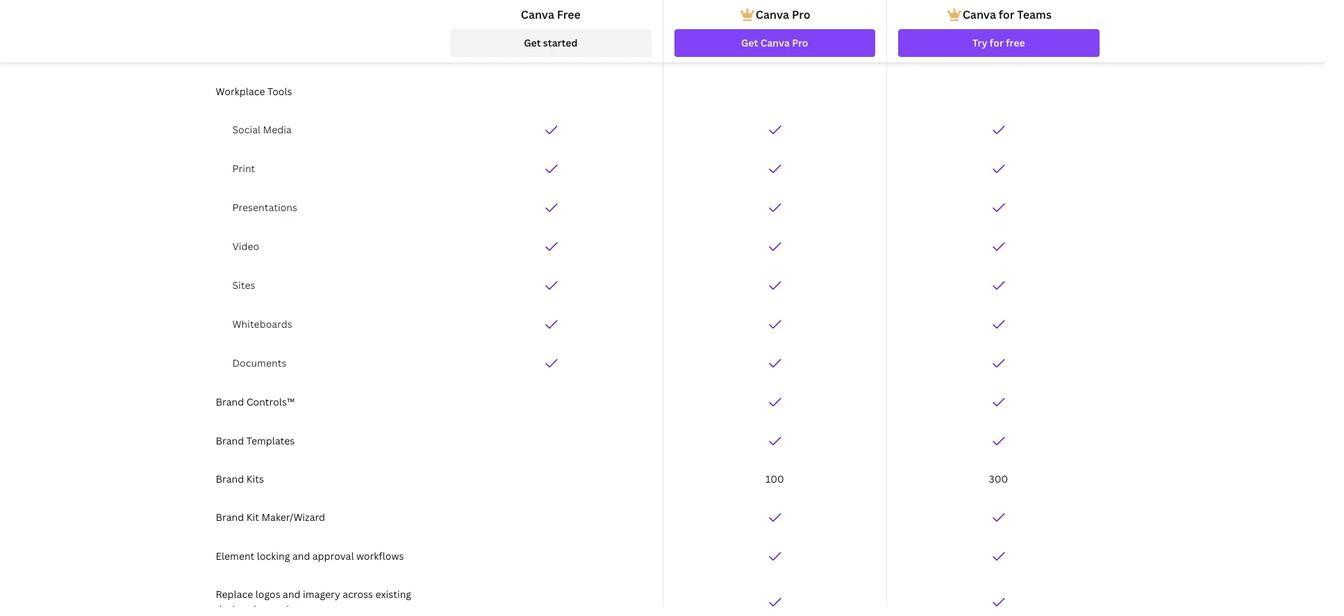 Task type: describe. For each thing, give the bounding box(es) containing it.
0 vertical spatial pro
[[792, 7, 811, 22]]

for for free
[[990, 36, 1004, 49]]

tools
[[268, 85, 292, 98]]

element
[[216, 550, 255, 563]]

existing
[[376, 588, 412, 601]]

print
[[232, 162, 255, 175]]

started
[[543, 36, 578, 49]]

brand for brand kits
[[216, 473, 244, 486]]

get canva pro button
[[675, 29, 876, 57]]

templates
[[247, 434, 295, 448]]

across
[[343, 588, 373, 601]]

canva for canva pro
[[756, 7, 790, 22]]

brand kit maker/wizard
[[216, 511, 325, 524]]

get started
[[524, 36, 578, 49]]

try
[[973, 36, 988, 49]]

brand for brand controls™
[[216, 395, 244, 409]]

controls™
[[247, 395, 295, 409]]

social
[[232, 123, 261, 136]]

maker/wizard
[[262, 511, 325, 524]]

presentations
[[232, 201, 297, 214]]

canva pro
[[756, 7, 811, 22]]

designs
[[216, 603, 251, 607]]

documents
[[232, 357, 287, 370]]

social media
[[232, 123, 292, 136]]

approval
[[313, 550, 354, 563]]

replace
[[216, 588, 253, 601]]

brand for brand templates
[[216, 434, 244, 448]]

whiteboards
[[232, 318, 292, 331]]

replace logos and imagery across existing designs instantly
[[216, 588, 412, 607]]

brand templates
[[216, 434, 295, 448]]

get canva pro
[[742, 36, 809, 49]]

workflows
[[357, 550, 404, 563]]

brand kits
[[216, 473, 264, 486]]

instantly
[[254, 603, 295, 607]]

pro inside button
[[793, 36, 809, 49]]

canva for canva for teams
[[963, 7, 997, 22]]



Task type: locate. For each thing, give the bounding box(es) containing it.
0 horizontal spatial get
[[524, 36, 541, 49]]

workplace
[[216, 85, 265, 98]]

1 vertical spatial pro
[[793, 36, 809, 49]]

video
[[232, 240, 259, 253]]

3 brand from the top
[[216, 473, 244, 486]]

100
[[766, 473, 785, 486]]

brand up brand kits
[[216, 434, 244, 448]]

locking
[[257, 550, 290, 563]]

for inside button
[[990, 36, 1004, 49]]

for
[[999, 7, 1015, 22], [990, 36, 1004, 49]]

get for get started
[[524, 36, 541, 49]]

workplace tools
[[216, 85, 292, 98]]

logos
[[256, 588, 281, 601]]

for right try
[[990, 36, 1004, 49]]

1 horizontal spatial get
[[742, 36, 759, 49]]

pro
[[792, 7, 811, 22], [793, 36, 809, 49]]

media
[[263, 123, 292, 136]]

pro down 'canva pro'
[[793, 36, 809, 49]]

free
[[557, 7, 581, 22]]

1 get from the left
[[524, 36, 541, 49]]

0 vertical spatial and
[[293, 550, 310, 563]]

canva up get started
[[521, 7, 555, 22]]

canva up get canva pro
[[756, 7, 790, 22]]

get inside button
[[742, 36, 759, 49]]

get
[[524, 36, 541, 49], [742, 36, 759, 49]]

and inside replace logos and imagery across existing designs instantly
[[283, 588, 301, 601]]

try for free
[[973, 36, 1026, 49]]

pro up get canva pro
[[792, 7, 811, 22]]

and up instantly
[[283, 588, 301, 601]]

canva free
[[521, 7, 581, 22]]

canva for canva free
[[521, 7, 555, 22]]

brand controls™
[[216, 395, 295, 409]]

2 get from the left
[[742, 36, 759, 49]]

teams
[[1018, 7, 1052, 22]]

brand left kits
[[216, 473, 244, 486]]

sites
[[232, 279, 255, 292]]

kit
[[247, 511, 259, 524]]

300
[[990, 473, 1009, 486]]

get for get canva pro
[[742, 36, 759, 49]]

try for free button
[[899, 29, 1100, 57]]

imagery
[[303, 588, 340, 601]]

canva
[[521, 7, 555, 22], [756, 7, 790, 22], [963, 7, 997, 22], [761, 36, 790, 49]]

element locking and approval workflows
[[216, 550, 404, 563]]

get down 'canva pro'
[[742, 36, 759, 49]]

get left started
[[524, 36, 541, 49]]

canva down 'canva pro'
[[761, 36, 790, 49]]

2 brand from the top
[[216, 434, 244, 448]]

brand left controls™
[[216, 395, 244, 409]]

brand for brand kit maker/wizard
[[216, 511, 244, 524]]

4 brand from the top
[[216, 511, 244, 524]]

1 brand from the top
[[216, 395, 244, 409]]

kits
[[247, 473, 264, 486]]

1 vertical spatial and
[[283, 588, 301, 601]]

for left teams
[[999, 7, 1015, 22]]

canva inside button
[[761, 36, 790, 49]]

brand
[[216, 395, 244, 409], [216, 434, 244, 448], [216, 473, 244, 486], [216, 511, 244, 524]]

free
[[1007, 36, 1026, 49]]

for for teams
[[999, 7, 1015, 22]]

canva up try
[[963, 7, 997, 22]]

canva for teams
[[963, 7, 1052, 22]]

and
[[293, 550, 310, 563], [283, 588, 301, 601]]

and right locking
[[293, 550, 310, 563]]

and for approval
[[293, 550, 310, 563]]

and for imagery
[[283, 588, 301, 601]]

brand left kit
[[216, 511, 244, 524]]

1 vertical spatial for
[[990, 36, 1004, 49]]

get started button
[[450, 29, 652, 57]]

get inside button
[[524, 36, 541, 49]]

0 vertical spatial for
[[999, 7, 1015, 22]]



Task type: vqa. For each thing, say whether or not it's contained in the screenshot.
top and
yes



